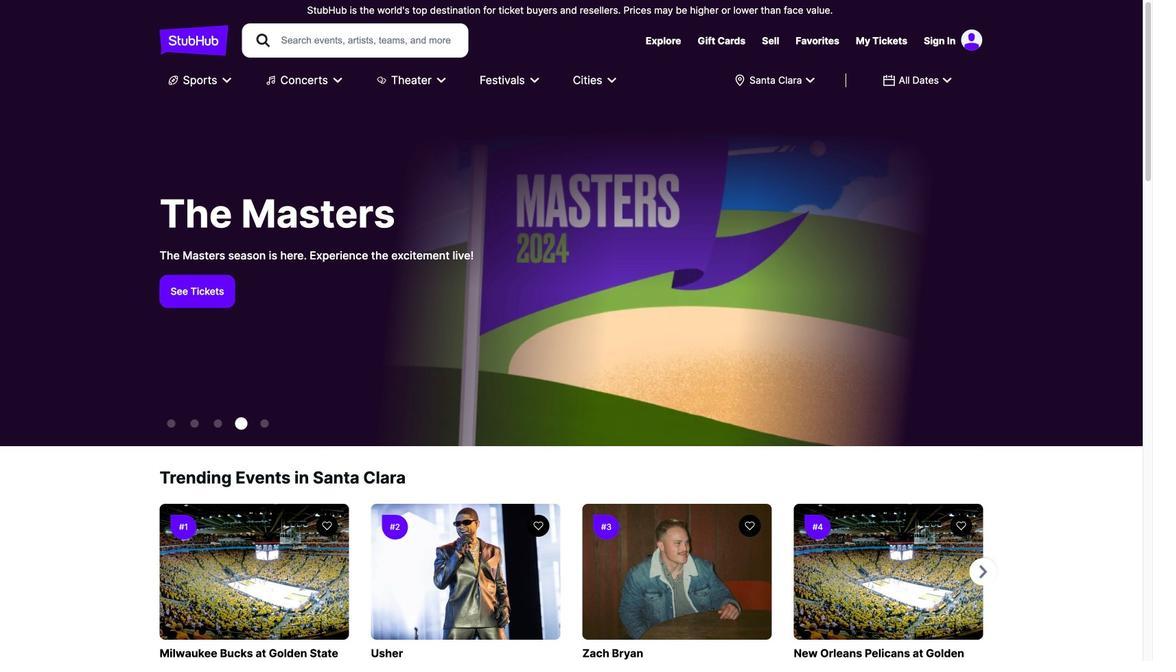 Task type: locate. For each thing, give the bounding box(es) containing it.
1 - houston livestock show and rodeo image
[[190, 419, 199, 428]]

4 - formula 1 - global image
[[261, 419, 269, 428]]

None field
[[725, 68, 824, 93], [874, 68, 961, 93], [725, 68, 824, 93], [874, 68, 961, 93]]

3 - the masters image
[[235, 417, 247, 430]]



Task type: vqa. For each thing, say whether or not it's contained in the screenshot.
the Jan 29 Mon 7:00 PM Today for All Star Stand Up Comedy
no



Task type: describe. For each thing, give the bounding box(es) containing it.
2 - copa america image
[[214, 419, 222, 428]]

0 - olivia rodrigo image
[[167, 419, 175, 428]]

stubhub image
[[160, 23, 228, 58]]

Search events, artists, teams, and more field
[[280, 33, 455, 48]]



